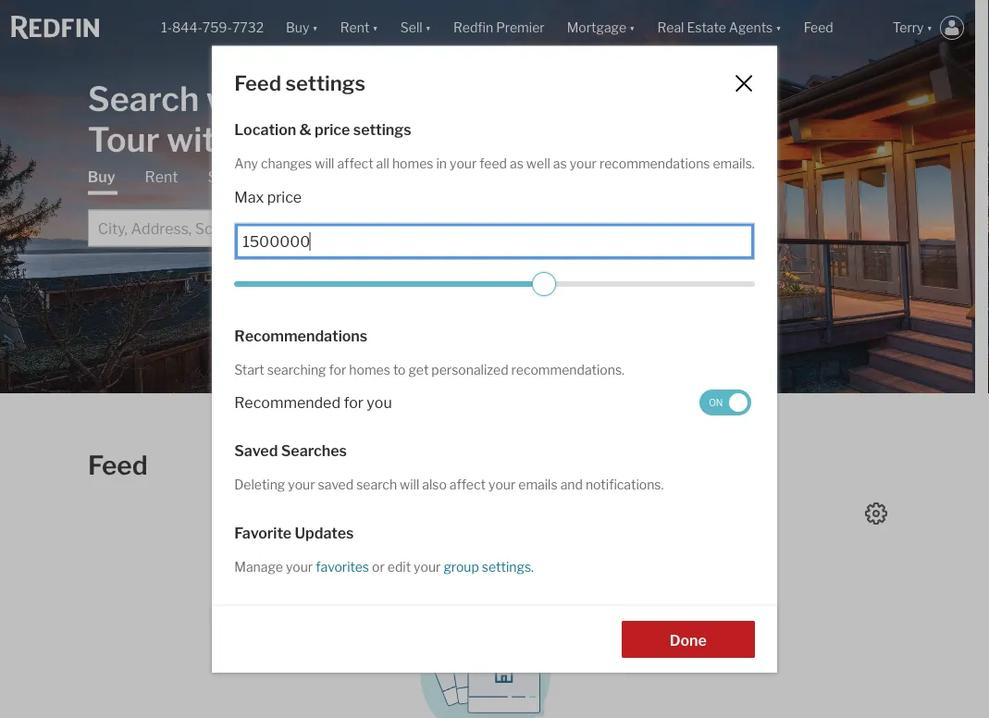 Task type: locate. For each thing, give the bounding box(es) containing it.
tab list
[[88, 167, 597, 247]]

1 horizontal spatial redfin
[[454, 20, 493, 36]]

affect
[[337, 156, 374, 171], [450, 477, 486, 493]]

1 vertical spatial will
[[400, 477, 420, 493]]

for
[[329, 362, 346, 378], [344, 393, 364, 411]]

tab list containing buy
[[88, 167, 597, 247]]

your down the 'favorite updates'
[[286, 559, 313, 575]]

any
[[234, 156, 258, 171]]

redfin inside search with redfin. tour with a redfin agent.
[[268, 119, 373, 160]]

1 vertical spatial for
[[344, 393, 364, 411]]

1 horizontal spatial affect
[[450, 477, 486, 493]]

0 horizontal spatial homes
[[349, 362, 390, 378]]

well
[[526, 156, 551, 171]]

price
[[315, 121, 350, 139], [267, 188, 302, 206]]

0 horizontal spatial redfin
[[268, 119, 373, 160]]

home estimate link
[[360, 167, 467, 187]]

as left well
[[510, 156, 524, 171]]

1 horizontal spatial homes
[[392, 156, 434, 171]]

settings up all on the left top
[[353, 121, 412, 139]]

1 horizontal spatial feed
[[234, 70, 281, 95]]

for up recommended for you
[[329, 362, 346, 378]]

1 horizontal spatial as
[[553, 156, 567, 171]]

done button
[[622, 621, 755, 658]]

0 vertical spatial homes
[[392, 156, 434, 171]]

0 horizontal spatial will
[[315, 156, 335, 171]]

&
[[299, 121, 312, 139]]

0 vertical spatial redfin
[[454, 20, 493, 36]]

homes
[[392, 156, 434, 171], [349, 362, 390, 378]]

City, Address, School, Agent, ZIP search field
[[88, 210, 556, 247]]

buy link
[[88, 167, 115, 195]]

redfin
[[454, 20, 493, 36], [268, 119, 373, 160]]

and
[[561, 477, 583, 493]]

homes left in
[[392, 156, 434, 171]]

redfin.
[[282, 78, 395, 119]]

your right well
[[570, 156, 597, 171]]

updates
[[295, 524, 354, 542]]

your left the saved
[[288, 477, 315, 493]]

feed
[[804, 20, 834, 36], [234, 70, 281, 95], [88, 450, 148, 481]]

agent.
[[380, 119, 480, 160]]

1 vertical spatial price
[[267, 188, 302, 206]]

redfin premier button
[[442, 0, 556, 56]]

0 horizontal spatial price
[[267, 188, 302, 206]]

manage your favorites or edit your group settings.
[[234, 559, 534, 575]]

feed button
[[793, 0, 882, 56]]

will down location & price settings
[[315, 156, 335, 171]]

1 vertical spatial affect
[[450, 477, 486, 493]]

group settings. link
[[441, 559, 534, 575]]

as right well
[[553, 156, 567, 171]]

feed inside button
[[804, 20, 834, 36]]

affect right also
[[450, 477, 486, 493]]

home estimate
[[360, 168, 467, 186]]

1 as from the left
[[510, 156, 524, 171]]

also
[[422, 477, 447, 493]]

notifications.
[[586, 477, 664, 493]]

with up sell
[[167, 119, 236, 160]]

deleting
[[234, 477, 285, 493]]

1 vertical spatial homes
[[349, 362, 390, 378]]

0 horizontal spatial as
[[510, 156, 524, 171]]

estimate
[[405, 168, 467, 186]]

your right in
[[450, 156, 477, 171]]

edit
[[388, 559, 411, 575]]

sell
[[208, 168, 233, 186]]

Max price slider range field
[[234, 272, 755, 296]]

start searching for homes to get personalized recommendations.
[[234, 362, 625, 378]]

0 vertical spatial price
[[315, 121, 350, 139]]

0 vertical spatial will
[[315, 156, 335, 171]]

1-844-759-7732
[[161, 20, 264, 36]]

with
[[206, 78, 275, 119], [167, 119, 236, 160]]

recommended for you
[[234, 393, 392, 411]]

will left also
[[400, 477, 420, 493]]

0 horizontal spatial feed
[[88, 450, 148, 481]]

homes left to at bottom left
[[349, 362, 390, 378]]

group
[[444, 559, 479, 575]]

favorite updates
[[234, 524, 354, 542]]

rent
[[145, 168, 178, 186]]

1 horizontal spatial will
[[400, 477, 420, 493]]

1 vertical spatial feed
[[234, 70, 281, 95]]

1 vertical spatial redfin
[[268, 119, 373, 160]]

2 horizontal spatial feed
[[804, 20, 834, 36]]

price right & at the left top of page
[[315, 121, 350, 139]]

settings
[[286, 70, 366, 95], [353, 121, 412, 139]]

1 vertical spatial settings
[[353, 121, 412, 139]]

affect left all on the left top
[[337, 156, 374, 171]]

844-
[[172, 20, 203, 36]]

your right edit
[[414, 559, 441, 575]]

get
[[409, 362, 429, 378]]

0 horizontal spatial affect
[[337, 156, 374, 171]]

max price
[[234, 188, 302, 206]]

searches
[[281, 442, 347, 460]]

your
[[450, 156, 477, 171], [570, 156, 597, 171], [288, 477, 315, 493], [489, 477, 516, 493], [286, 559, 313, 575], [414, 559, 441, 575]]

1 horizontal spatial price
[[315, 121, 350, 139]]

0 vertical spatial affect
[[337, 156, 374, 171]]

for left you
[[344, 393, 364, 411]]

feed settings
[[234, 70, 366, 95]]

will
[[315, 156, 335, 171], [400, 477, 420, 493]]

feed for feed settings
[[234, 70, 281, 95]]

price down mortgage link
[[267, 188, 302, 206]]

search
[[356, 477, 397, 493]]

home
[[360, 168, 402, 186]]

or
[[372, 559, 385, 575]]

settings up location & price settings
[[286, 70, 366, 95]]

0 vertical spatial feed
[[804, 20, 834, 36]]

saved searches
[[234, 442, 347, 460]]

as
[[510, 156, 524, 171], [553, 156, 567, 171]]

2 vertical spatial feed
[[88, 450, 148, 481]]



Task type: vqa. For each thing, say whether or not it's contained in the screenshot.
32 related to $1,346-$1,521/mo
no



Task type: describe. For each thing, give the bounding box(es) containing it.
0 vertical spatial for
[[329, 362, 346, 378]]

changes
[[261, 156, 312, 171]]

personalized
[[432, 362, 509, 378]]

mortgage link
[[263, 167, 331, 187]]

done
[[670, 631, 707, 649]]

recommendations.
[[511, 362, 625, 378]]

feed for the feed button
[[804, 20, 834, 36]]

rent link
[[145, 167, 178, 187]]

premier
[[496, 20, 545, 36]]

0 vertical spatial settings
[[286, 70, 366, 95]]

settings.
[[482, 559, 534, 575]]

favorites
[[316, 559, 369, 575]]

recommendations
[[600, 156, 710, 171]]

a
[[243, 119, 261, 160]]

location
[[234, 121, 296, 139]]

2 as from the left
[[553, 156, 567, 171]]

deleting your saved search will also affect your emails and notifications.
[[234, 477, 664, 493]]

buy
[[88, 168, 115, 186]]

7732
[[232, 20, 264, 36]]

1-
[[161, 20, 172, 36]]

in
[[436, 156, 447, 171]]

location & price settings
[[234, 121, 412, 139]]

emails
[[519, 477, 558, 493]]

redfin inside button
[[454, 20, 493, 36]]

favorites link
[[313, 559, 372, 575]]

saved
[[234, 442, 278, 460]]

max
[[234, 188, 264, 206]]

759-
[[203, 20, 232, 36]]

searching
[[267, 362, 326, 378]]

tour
[[88, 119, 160, 160]]

you
[[367, 393, 392, 411]]

recommendations
[[234, 327, 368, 345]]

start
[[234, 362, 264, 378]]

favorite
[[234, 524, 292, 542]]

sell link
[[208, 167, 233, 187]]

all
[[376, 156, 390, 171]]

redfin premier
[[454, 20, 545, 36]]

search
[[88, 78, 199, 119]]

emails.
[[713, 156, 755, 171]]

your left emails
[[489, 477, 516, 493]]

any changes will affect all homes in your feed as well as your recommendations emails.
[[234, 156, 755, 171]]

manage
[[234, 559, 283, 575]]

mortgage
[[263, 168, 331, 186]]

1-844-759-7732 link
[[161, 20, 264, 36]]

with up "location"
[[206, 78, 275, 119]]

saved
[[318, 477, 354, 493]]

to
[[393, 362, 406, 378]]

submit search image
[[569, 221, 584, 236]]

search with redfin. tour with a redfin agent.
[[88, 78, 480, 160]]

Max price input text field
[[243, 233, 747, 251]]

recommended
[[234, 393, 341, 411]]

feed
[[480, 156, 507, 171]]



